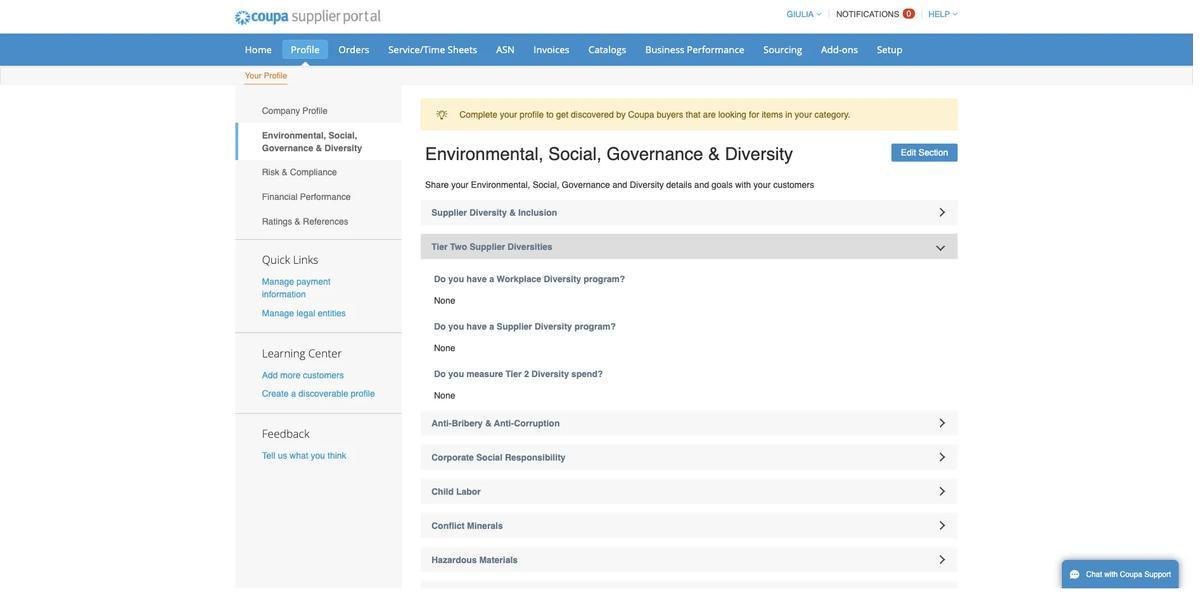 Task type: describe. For each thing, give the bounding box(es) containing it.
add more customers
[[262, 370, 344, 380]]

do for do you measure tier 2 diversity spend?
[[434, 369, 446, 379]]

add
[[262, 370, 278, 380]]

tier two supplier diversities button
[[421, 234, 958, 259]]

& right risk
[[282, 167, 288, 178]]

conflict minerals heading
[[421, 514, 958, 539]]

labor
[[456, 487, 481, 497]]

navigation containing notifications 0
[[781, 2, 958, 27]]

child labor heading
[[421, 479, 958, 505]]

inclusion
[[518, 208, 557, 218]]

2 vertical spatial environmental,
[[471, 180, 530, 190]]

discovered
[[571, 109, 614, 120]]

your right complete
[[500, 109, 517, 120]]

in
[[785, 109, 792, 120]]

orders link
[[330, 40, 378, 59]]

manage payment information
[[262, 277, 331, 300]]

think
[[328, 451, 346, 461]]

environmental, social, governance & diversity link
[[235, 123, 402, 160]]

spend?
[[571, 369, 603, 379]]

sourcing
[[764, 43, 802, 56]]

looking
[[718, 109, 746, 120]]

diversity inside dropdown button
[[469, 208, 507, 218]]

0 vertical spatial customers
[[773, 180, 814, 190]]

have for workplace
[[467, 274, 487, 284]]

supplier inside tier two supplier diversities 'dropdown button'
[[470, 242, 505, 252]]

your right in
[[795, 109, 812, 120]]

diversity right workplace
[[544, 274, 581, 284]]

do for do you have a workplace diversity program?
[[434, 274, 446, 284]]

corporate social responsibility heading
[[421, 445, 958, 470]]

2 and from the left
[[694, 180, 709, 190]]

3 none from the top
[[434, 391, 455, 401]]

share your environmental, social, governance and diversity details and goals with your customers
[[425, 180, 814, 190]]

company
[[262, 106, 300, 116]]

create a discoverable profile link
[[262, 389, 375, 399]]

center
[[308, 346, 342, 361]]

do for do you have a supplier diversity program?
[[434, 322, 446, 332]]

your
[[245, 71, 262, 80]]

help
[[929, 10, 950, 19]]

setup
[[877, 43, 903, 56]]

ratings & references
[[262, 216, 348, 226]]

quick links
[[262, 253, 318, 267]]

service/time
[[388, 43, 445, 56]]

do you have a supplier diversity program?
[[434, 322, 616, 332]]

share
[[425, 180, 449, 190]]

home link
[[237, 40, 280, 59]]

0
[[907, 9, 911, 18]]

corporate
[[432, 453, 474, 463]]

support
[[1145, 571, 1171, 580]]

invoices
[[534, 43, 569, 56]]

anti-bribery & anti-corruption
[[432, 419, 560, 429]]

category.
[[815, 109, 850, 120]]

diversity left the details
[[630, 180, 664, 190]]

program? for do you have a workplace diversity program?
[[584, 274, 625, 284]]

program? for do you have a supplier diversity program?
[[575, 322, 616, 332]]

1 and from the left
[[613, 180, 627, 190]]

giulia
[[787, 10, 814, 19]]

ratings & references link
[[235, 209, 402, 234]]

measure
[[467, 369, 503, 379]]

supplier inside dropdown button
[[432, 208, 467, 218]]

references
[[303, 216, 348, 226]]

tier two supplier diversities heading
[[421, 234, 958, 259]]

hazardous
[[432, 555, 477, 566]]

complete your profile to get discovered by coupa buyers that are looking for items in your category.
[[459, 109, 850, 120]]

1 anti- from the left
[[432, 419, 452, 429]]

sheets
[[448, 43, 477, 56]]

& right bribery
[[485, 419, 492, 429]]

edit
[[901, 148, 916, 158]]

items
[[762, 109, 783, 120]]

anti-bribery & anti-corruption button
[[421, 411, 958, 436]]

orders
[[339, 43, 369, 56]]

risk
[[262, 167, 279, 178]]

company profile
[[262, 106, 328, 116]]

1 vertical spatial environmental,
[[425, 144, 544, 164]]

your profile
[[245, 71, 287, 80]]

tell
[[262, 451, 275, 461]]

you for do you have a workplace diversity program?
[[448, 274, 464, 284]]

section
[[919, 148, 948, 158]]

business
[[645, 43, 684, 56]]

add-ons link
[[813, 40, 866, 59]]

1 vertical spatial profile
[[351, 389, 375, 399]]

chat with coupa support button
[[1062, 561, 1179, 590]]

financial performance
[[262, 192, 351, 202]]

quick
[[262, 253, 290, 267]]

supplier diversity & inclusion button
[[421, 200, 958, 225]]

service/time sheets
[[388, 43, 477, 56]]

that
[[686, 109, 701, 120]]

corporate social responsibility
[[432, 453, 566, 463]]

have for supplier
[[467, 322, 487, 332]]

entities
[[318, 308, 346, 318]]

ons
[[842, 43, 858, 56]]

& left inclusion
[[509, 208, 516, 218]]

0 vertical spatial profile
[[291, 43, 320, 56]]

links
[[293, 253, 318, 267]]

diversity down for on the top right
[[725, 144, 793, 164]]

coupa inside button
[[1120, 571, 1142, 580]]

risk & compliance link
[[235, 160, 402, 185]]

0 horizontal spatial with
[[735, 180, 751, 190]]

2 vertical spatial a
[[291, 389, 296, 399]]

asn
[[496, 43, 515, 56]]

1 none from the top
[[434, 296, 455, 306]]

catalogs
[[588, 43, 626, 56]]

financial performance link
[[235, 185, 402, 209]]

asn link
[[488, 40, 523, 59]]

giulia link
[[781, 10, 821, 19]]

more
[[280, 370, 300, 380]]

minerals
[[467, 521, 503, 531]]

you inside button
[[311, 451, 325, 461]]

2
[[524, 369, 529, 379]]



Task type: vqa. For each thing, say whether or not it's contained in the screenshot.
Child Labor
yes



Task type: locate. For each thing, give the bounding box(es) containing it.
help link
[[923, 10, 958, 19]]

invoices link
[[525, 40, 578, 59]]

heading
[[421, 582, 958, 590]]

home
[[245, 43, 272, 56]]

anti- up corporate social responsibility
[[494, 419, 514, 429]]

1 vertical spatial none
[[434, 343, 455, 353]]

0 horizontal spatial profile
[[351, 389, 375, 399]]

profile
[[520, 109, 544, 120], [351, 389, 375, 399]]

social,
[[329, 130, 357, 140], [548, 144, 602, 164], [533, 180, 559, 190]]

& up risk & compliance link
[[316, 143, 322, 153]]

information
[[262, 290, 306, 300]]

edit section link
[[891, 144, 958, 162]]

social, up inclusion
[[533, 180, 559, 190]]

2 vertical spatial supplier
[[497, 322, 532, 332]]

have up measure
[[467, 322, 487, 332]]

to
[[546, 109, 554, 120]]

buyers
[[657, 109, 683, 120]]

environmental, social, governance & diversity
[[262, 130, 362, 153], [425, 144, 793, 164]]

with inside button
[[1104, 571, 1118, 580]]

& inside environmental, social, governance & diversity
[[316, 143, 322, 153]]

feedback
[[262, 427, 309, 441]]

do you measure tier 2 diversity spend?
[[434, 369, 603, 379]]

1 vertical spatial supplier
[[470, 242, 505, 252]]

0 vertical spatial social,
[[329, 130, 357, 140]]

tier two supplier diversities
[[432, 242, 552, 252]]

0 vertical spatial coupa
[[628, 109, 654, 120]]

anti- up corporate
[[432, 419, 452, 429]]

discoverable
[[298, 389, 348, 399]]

1 horizontal spatial customers
[[773, 180, 814, 190]]

1 vertical spatial customers
[[303, 370, 344, 380]]

2 manage from the top
[[262, 308, 294, 318]]

diversities
[[508, 242, 552, 252]]

profile right discoverable
[[351, 389, 375, 399]]

1 vertical spatial profile
[[264, 71, 287, 80]]

1 do from the top
[[434, 274, 446, 284]]

2 vertical spatial profile
[[302, 106, 328, 116]]

1 horizontal spatial tier
[[506, 369, 522, 379]]

add-
[[821, 43, 842, 56]]

&
[[316, 143, 322, 153], [708, 144, 720, 164], [282, 167, 288, 178], [509, 208, 516, 218], [295, 216, 300, 226], [485, 419, 492, 429]]

0 vertical spatial have
[[467, 274, 487, 284]]

& right ratings
[[295, 216, 300, 226]]

profile down coupa supplier portal "image"
[[291, 43, 320, 56]]

0 horizontal spatial anti-
[[432, 419, 452, 429]]

1 vertical spatial with
[[1104, 571, 1118, 580]]

business performance
[[645, 43, 745, 56]]

2 vertical spatial none
[[434, 391, 455, 401]]

environmental, down company profile
[[262, 130, 326, 140]]

profile link
[[283, 40, 328, 59]]

environmental, social, governance & diversity up share your environmental, social, governance and diversity details and goals with your customers
[[425, 144, 793, 164]]

tier left the 2
[[506, 369, 522, 379]]

2 do from the top
[[434, 322, 446, 332]]

diversity up the tier two supplier diversities
[[469, 208, 507, 218]]

conflict minerals
[[432, 521, 503, 531]]

anti-bribery & anti-corruption heading
[[421, 411, 958, 436]]

risk & compliance
[[262, 167, 337, 178]]

do
[[434, 274, 446, 284], [434, 322, 446, 332], [434, 369, 446, 379]]

2 none from the top
[[434, 343, 455, 353]]

manage for manage legal entities
[[262, 308, 294, 318]]

coupa inside "alert"
[[628, 109, 654, 120]]

have
[[467, 274, 487, 284], [467, 322, 487, 332]]

you for do you measure tier 2 diversity spend?
[[448, 369, 464, 379]]

chat
[[1086, 571, 1102, 580]]

environmental, down complete
[[425, 144, 544, 164]]

child
[[432, 487, 454, 497]]

social
[[476, 453, 502, 463]]

social, inside environmental, social, governance & diversity
[[329, 130, 357, 140]]

chat with coupa support
[[1086, 571, 1171, 580]]

environmental, social, governance & diversity up compliance
[[262, 130, 362, 153]]

0 horizontal spatial coupa
[[628, 109, 654, 120]]

a right the create
[[291, 389, 296, 399]]

you for do you have a supplier diversity program?
[[448, 322, 464, 332]]

0 vertical spatial tier
[[432, 242, 448, 252]]

0 horizontal spatial environmental, social, governance & diversity
[[262, 130, 362, 153]]

diversity inside environmental, social, governance & diversity
[[325, 143, 362, 153]]

financial
[[262, 192, 298, 202]]

2 anti- from the left
[[494, 419, 514, 429]]

legal
[[297, 308, 315, 318]]

1 vertical spatial coupa
[[1120, 571, 1142, 580]]

1 horizontal spatial performance
[[687, 43, 745, 56]]

0 vertical spatial with
[[735, 180, 751, 190]]

setup link
[[869, 40, 911, 59]]

hazardous materials heading
[[421, 548, 958, 573]]

1 vertical spatial have
[[467, 322, 487, 332]]

coupa left support
[[1120, 571, 1142, 580]]

0 horizontal spatial performance
[[300, 192, 351, 202]]

and
[[613, 180, 627, 190], [694, 180, 709, 190]]

0 vertical spatial performance
[[687, 43, 745, 56]]

have down the tier two supplier diversities
[[467, 274, 487, 284]]

1 manage from the top
[[262, 277, 294, 287]]

your right share
[[451, 180, 469, 190]]

and left the details
[[613, 180, 627, 190]]

supplier diversity & inclusion heading
[[421, 200, 958, 225]]

coupa supplier portal image
[[226, 2, 389, 34]]

0 horizontal spatial tier
[[432, 242, 448, 252]]

your
[[500, 109, 517, 120], [795, 109, 812, 120], [451, 180, 469, 190], [754, 180, 771, 190]]

supplier right two
[[470, 242, 505, 252]]

manage for manage payment information
[[262, 277, 294, 287]]

diversity
[[325, 143, 362, 153], [725, 144, 793, 164], [630, 180, 664, 190], [469, 208, 507, 218], [544, 274, 581, 284], [535, 322, 572, 332], [531, 369, 569, 379]]

do you have a workplace diversity program?
[[434, 274, 625, 284]]

3 do from the top
[[434, 369, 446, 379]]

corporate social responsibility button
[[421, 445, 958, 470]]

0 vertical spatial do
[[434, 274, 446, 284]]

0 vertical spatial manage
[[262, 277, 294, 287]]

goals
[[712, 180, 733, 190]]

profile for your profile
[[264, 71, 287, 80]]

a for supplier
[[489, 322, 494, 332]]

governance inside environmental, social, governance & diversity link
[[262, 143, 313, 153]]

1 horizontal spatial coupa
[[1120, 571, 1142, 580]]

diversity up risk & compliance link
[[325, 143, 362, 153]]

2 vertical spatial social,
[[533, 180, 559, 190]]

2 vertical spatial do
[[434, 369, 446, 379]]

1 vertical spatial tier
[[506, 369, 522, 379]]

2 have from the top
[[467, 322, 487, 332]]

performance inside financial performance link
[[300, 192, 351, 202]]

supplier up do you measure tier 2 diversity spend?
[[497, 322, 532, 332]]

service/time sheets link
[[380, 40, 486, 59]]

hazardous materials
[[432, 555, 518, 566]]

1 horizontal spatial and
[[694, 180, 709, 190]]

customers
[[773, 180, 814, 190], [303, 370, 344, 380]]

manage inside manage payment information
[[262, 277, 294, 287]]

corruption
[[514, 419, 560, 429]]

tier inside 'dropdown button'
[[432, 242, 448, 252]]

0 horizontal spatial and
[[613, 180, 627, 190]]

learning
[[262, 346, 305, 361]]

0 vertical spatial environmental,
[[262, 130, 326, 140]]

you
[[448, 274, 464, 284], [448, 322, 464, 332], [448, 369, 464, 379], [311, 451, 325, 461]]

manage legal entities
[[262, 308, 346, 318]]

with right goals on the right of the page
[[735, 180, 751, 190]]

1 horizontal spatial anti-
[[494, 419, 514, 429]]

tell us what you think
[[262, 451, 346, 461]]

workplace
[[497, 274, 541, 284]]

performance up references
[[300, 192, 351, 202]]

a left workplace
[[489, 274, 494, 284]]

create a discoverable profile
[[262, 389, 375, 399]]

1 vertical spatial a
[[489, 322, 494, 332]]

diversity down do you have a workplace diversity program?
[[535, 322, 572, 332]]

profile left to
[[520, 109, 544, 120]]

materials
[[479, 555, 518, 566]]

manage down information
[[262, 308, 294, 318]]

coupa
[[628, 109, 654, 120], [1120, 571, 1142, 580]]

for
[[749, 109, 759, 120]]

navigation
[[781, 2, 958, 27]]

coupa right by
[[628, 109, 654, 120]]

add-ons
[[821, 43, 858, 56]]

1 horizontal spatial profile
[[520, 109, 544, 120]]

diversity right the 2
[[531, 369, 569, 379]]

notifications 0
[[836, 9, 911, 19]]

supplier diversity & inclusion
[[432, 208, 557, 218]]

manage up information
[[262, 277, 294, 287]]

1 vertical spatial performance
[[300, 192, 351, 202]]

profile for company profile
[[302, 106, 328, 116]]

0 vertical spatial program?
[[584, 274, 625, 284]]

0 vertical spatial none
[[434, 296, 455, 306]]

supplier down share
[[432, 208, 467, 218]]

company profile link
[[235, 99, 402, 123]]

& up goals on the right of the page
[[708, 144, 720, 164]]

performance inside "business performance" link
[[687, 43, 745, 56]]

are
[[703, 109, 716, 120]]

profile right your
[[264, 71, 287, 80]]

complete your profile to get discovered by coupa buyers that are looking for items in your category. alert
[[421, 99, 958, 130]]

profile up environmental, social, governance & diversity link
[[302, 106, 328, 116]]

tier left two
[[432, 242, 448, 252]]

manage legal entities link
[[262, 308, 346, 318]]

social, down company profile link
[[329, 130, 357, 140]]

0 horizontal spatial customers
[[303, 370, 344, 380]]

a for workplace
[[489, 274, 494, 284]]

sourcing link
[[755, 40, 810, 59]]

your profile link
[[244, 68, 288, 85]]

learning center
[[262, 346, 342, 361]]

hazardous materials button
[[421, 548, 958, 573]]

with right the chat
[[1104, 571, 1118, 580]]

details
[[666, 180, 692, 190]]

performance for business performance
[[687, 43, 745, 56]]

two
[[450, 242, 467, 252]]

profile inside "alert"
[[520, 109, 544, 120]]

tell us what you think button
[[262, 450, 346, 462]]

a
[[489, 274, 494, 284], [489, 322, 494, 332], [291, 389, 296, 399]]

supplier
[[432, 208, 467, 218], [470, 242, 505, 252], [497, 322, 532, 332]]

1 horizontal spatial environmental, social, governance & diversity
[[425, 144, 793, 164]]

environmental, up supplier diversity & inclusion
[[471, 180, 530, 190]]

bribery
[[452, 419, 483, 429]]

your right goals on the right of the page
[[754, 180, 771, 190]]

0 vertical spatial profile
[[520, 109, 544, 120]]

conflict minerals button
[[421, 514, 958, 539]]

payment
[[297, 277, 331, 287]]

1 vertical spatial program?
[[575, 322, 616, 332]]

1 vertical spatial social,
[[548, 144, 602, 164]]

child labor button
[[421, 479, 958, 505]]

performance for financial performance
[[300, 192, 351, 202]]

social, down get
[[548, 144, 602, 164]]

1 have from the top
[[467, 274, 487, 284]]

and left goals on the right of the page
[[694, 180, 709, 190]]

by
[[616, 109, 626, 120]]

performance right business
[[687, 43, 745, 56]]

1 horizontal spatial with
[[1104, 571, 1118, 580]]

a up measure
[[489, 322, 494, 332]]

0 vertical spatial a
[[489, 274, 494, 284]]

governance
[[262, 143, 313, 153], [607, 144, 703, 164], [562, 180, 610, 190]]

1 vertical spatial do
[[434, 322, 446, 332]]

0 vertical spatial supplier
[[432, 208, 467, 218]]

ratings
[[262, 216, 292, 226]]

conflict
[[432, 521, 465, 531]]

1 vertical spatial manage
[[262, 308, 294, 318]]



